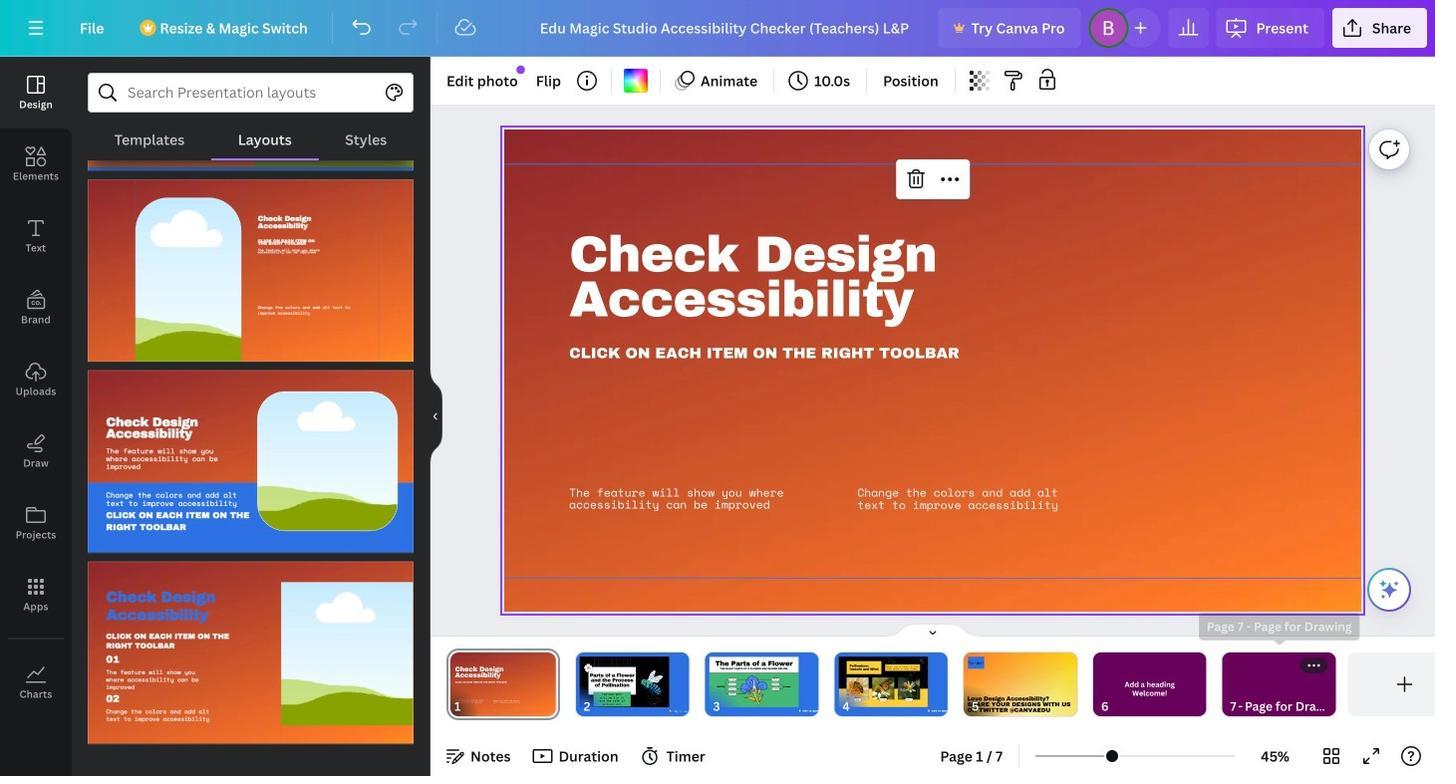 Task type: vqa. For each thing, say whether or not it's contained in the screenshot.
Pixelify "image"
no



Task type: describe. For each thing, give the bounding box(es) containing it.
hide image
[[430, 369, 442, 464]]

side panel tab list
[[0, 57, 72, 719]]

no colour image
[[624, 69, 648, 93]]

hide pages image
[[885, 623, 981, 639]]

page 1 image
[[446, 653, 560, 717]]

canva assistant image
[[1377, 578, 1401, 602]]

Design title text field
[[524, 8, 930, 48]]



Task type: locate. For each thing, give the bounding box(es) containing it.
Page title text field
[[469, 697, 477, 717]]

Search Presentation layouts search field
[[128, 74, 374, 112]]

main menu bar
[[0, 0, 1435, 57]]



